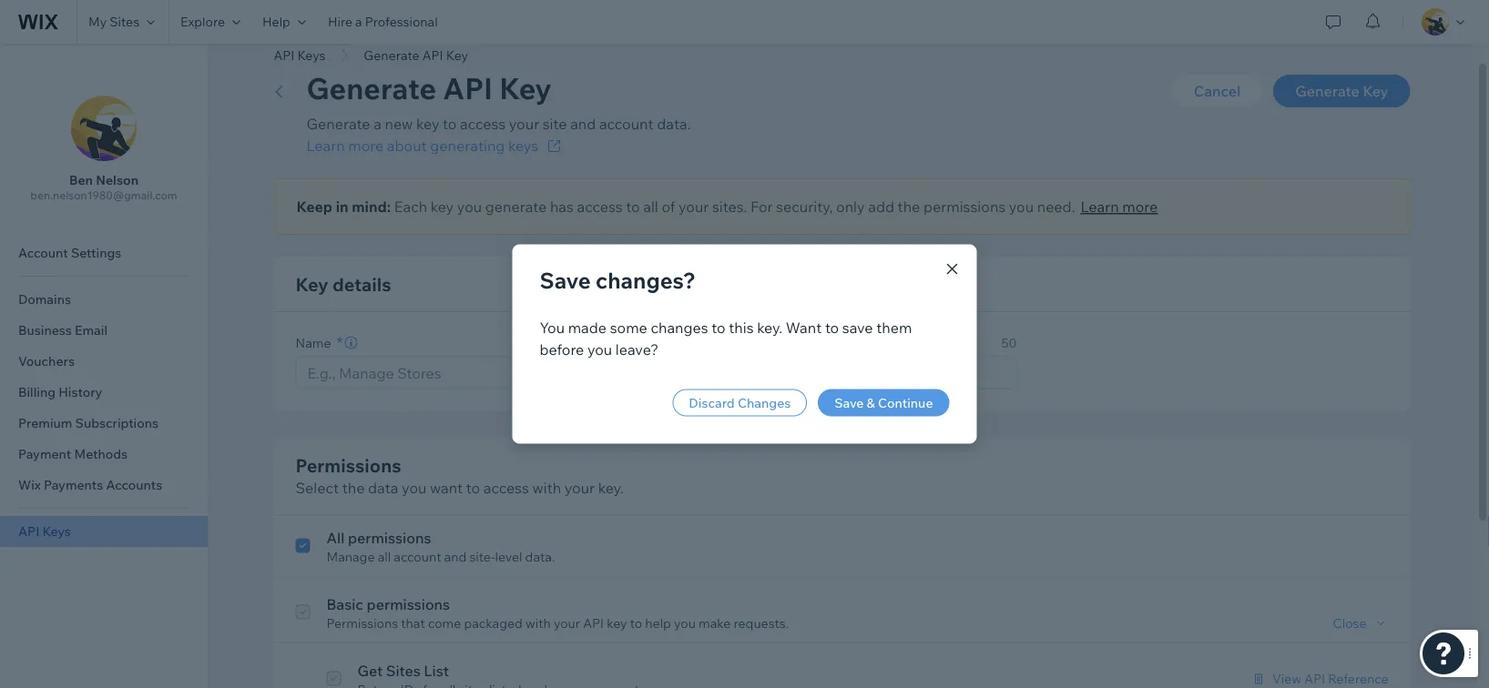 Task type: vqa. For each thing, say whether or not it's contained in the screenshot.
Privacy Policy link
no



Task type: locate. For each thing, give the bounding box(es) containing it.
1 horizontal spatial sites
[[386, 661, 421, 679]]

generate api key
[[364, 47, 468, 63], [306, 69, 552, 106]]

data. inside all permissions manage all account and site-level data.
[[525, 548, 555, 564]]

a right hire
[[355, 14, 362, 30]]

in
[[336, 197, 349, 215]]

a for new
[[374, 114, 381, 133]]

save
[[842, 318, 873, 337]]

key up learn more about generating keys
[[416, 114, 439, 133]]

0 vertical spatial and
[[570, 114, 596, 133]]

0 horizontal spatial account
[[394, 548, 441, 564]]

1 vertical spatial more
[[1122, 197, 1158, 215]]

more right need.
[[1122, 197, 1158, 215]]

1 horizontal spatial data.
[[657, 114, 691, 133]]

0 vertical spatial with
[[532, 478, 561, 496]]

all right manage
[[378, 548, 391, 564]]

permissions up that
[[367, 595, 450, 613]]

1 horizontal spatial key.
[[757, 318, 783, 337]]

to inside permissions select the data you want to access with your key.
[[466, 478, 480, 496]]

1 vertical spatial keys
[[42, 524, 71, 540]]

close
[[1333, 615, 1367, 631]]

made
[[568, 318, 607, 337]]

1 horizontal spatial a
[[374, 114, 381, 133]]

premium
[[18, 415, 72, 431]]

key left help
[[607, 615, 627, 631]]

security,
[[776, 197, 833, 215]]

them
[[876, 318, 912, 337]]

and
[[570, 114, 596, 133], [444, 548, 467, 564]]

permissions right add
[[923, 197, 1006, 215]]

key. inside permissions select the data you want to access with your key.
[[598, 478, 624, 496]]

this
[[729, 318, 754, 337]]

discard changes button
[[672, 389, 807, 417]]

0 vertical spatial all
[[643, 197, 658, 215]]

permissions
[[296, 454, 401, 477], [326, 615, 398, 631]]

your inside permissions select the data you want to access with your key.
[[564, 478, 595, 496]]

permissions for permissions that come packaged with your api key to help you make requests.
[[326, 615, 398, 631]]

0 vertical spatial permissions
[[296, 454, 401, 477]]

key inside button
[[446, 47, 468, 63]]

permissions
[[923, 197, 1006, 215], [348, 528, 431, 546], [367, 595, 450, 613]]

generate a new key to access your site and account data.
[[306, 114, 691, 133]]

that
[[401, 615, 425, 631]]

the right add
[[898, 197, 920, 215]]

None checkbox
[[296, 526, 1388, 565], [296, 593, 310, 631], [296, 526, 1388, 565], [296, 593, 310, 631]]

explore
[[180, 14, 225, 30]]

0 vertical spatial api keys
[[274, 47, 325, 63]]

api keys inside sidebar element
[[18, 524, 71, 540]]

sites for get
[[386, 661, 421, 679]]

0 horizontal spatial more
[[348, 136, 384, 154]]

keys down help button
[[297, 47, 325, 63]]

api down professional
[[422, 47, 443, 63]]

generate
[[364, 47, 419, 63], [306, 69, 436, 106], [1295, 82, 1360, 100], [306, 114, 370, 133]]

you left generate
[[457, 197, 482, 215]]

keys down payments
[[42, 524, 71, 540]]

to left save
[[825, 318, 839, 337]]

1 vertical spatial learn
[[1081, 197, 1119, 215]]

save inside button
[[834, 395, 864, 411]]

all
[[643, 197, 658, 215], [378, 548, 391, 564]]

0 horizontal spatial key.
[[598, 478, 624, 496]]

save & continue button
[[818, 389, 949, 417]]

0 horizontal spatial the
[[342, 478, 365, 496]]

1 horizontal spatial all
[[643, 197, 658, 215]]

access right "want"
[[483, 478, 529, 496]]

key right each
[[431, 197, 454, 215]]

access up generating on the left
[[460, 114, 506, 133]]

keys for api keys link
[[42, 524, 71, 540]]

save left &
[[834, 395, 864, 411]]

0 vertical spatial account
[[599, 114, 654, 133]]

0 horizontal spatial and
[[444, 548, 467, 564]]

wix payments accounts
[[18, 477, 162, 493]]

0 vertical spatial the
[[898, 197, 920, 215]]

access inside permissions select the data you want to access with your key.
[[483, 478, 529, 496]]

site
[[543, 114, 567, 133]]

data
[[368, 478, 398, 496]]

basic
[[326, 595, 363, 613]]

keys
[[297, 47, 325, 63], [42, 524, 71, 540]]

learn up keep
[[306, 136, 345, 154]]

1 vertical spatial key
[[431, 197, 454, 215]]

details
[[332, 272, 391, 295]]

0 horizontal spatial all
[[378, 548, 391, 564]]

generate api key down generate api key button
[[306, 69, 552, 106]]

1 vertical spatial permissions
[[326, 615, 398, 631]]

api right view
[[1304, 670, 1325, 686]]

0 vertical spatial sites
[[110, 14, 139, 30]]

you right data
[[402, 478, 427, 496]]

1 vertical spatial the
[[342, 478, 365, 496]]

1 vertical spatial a
[[374, 114, 381, 133]]

api inside sidebar element
[[18, 524, 39, 540]]

save up "you"
[[540, 266, 591, 294]]

api keys for api keys link
[[18, 524, 71, 540]]

generate inside button
[[364, 47, 419, 63]]

0 horizontal spatial sites
[[110, 14, 139, 30]]

1 vertical spatial all
[[378, 548, 391, 564]]

and inside all permissions manage all account and site-level data.
[[444, 548, 467, 564]]

0 horizontal spatial a
[[355, 14, 362, 30]]

0 vertical spatial learn
[[306, 136, 345, 154]]

only
[[836, 197, 865, 215]]

0 vertical spatial a
[[355, 14, 362, 30]]

0 horizontal spatial save
[[540, 266, 591, 294]]

1 vertical spatial permissions
[[348, 528, 431, 546]]

keys inside sidebar element
[[42, 524, 71, 540]]

learn more link
[[1081, 195, 1158, 217]]

1 horizontal spatial keys
[[297, 47, 325, 63]]

0 horizontal spatial keys
[[42, 524, 71, 540]]

2 vertical spatial access
[[483, 478, 529, 496]]

help
[[262, 14, 290, 30]]

view
[[1272, 670, 1301, 686]]

api down help button
[[274, 47, 295, 63]]

leave?
[[615, 340, 658, 358]]

premium subscriptions
[[18, 415, 159, 431]]

and left site-
[[444, 548, 467, 564]]

0 vertical spatial key.
[[757, 318, 783, 337]]

my
[[88, 14, 107, 30]]

data.
[[657, 114, 691, 133], [525, 548, 555, 564]]

1 vertical spatial data.
[[525, 548, 555, 564]]

generate api key down professional
[[364, 47, 468, 63]]

help
[[645, 615, 671, 631]]

1 vertical spatial with
[[525, 615, 551, 631]]

to
[[443, 114, 457, 133], [626, 197, 640, 215], [712, 318, 725, 337], [825, 318, 839, 337], [466, 478, 480, 496], [630, 615, 642, 631]]

1 horizontal spatial save
[[834, 395, 864, 411]]

wix payments accounts link
[[0, 470, 208, 501]]

account
[[18, 245, 68, 261]]

key.
[[757, 318, 783, 337], [598, 478, 624, 496]]

1 vertical spatial account
[[394, 548, 441, 564]]

history
[[59, 384, 102, 400]]

api
[[274, 47, 295, 63], [422, 47, 443, 63], [443, 69, 493, 106], [18, 524, 39, 540], [583, 615, 604, 631], [1304, 670, 1325, 686]]

changes
[[651, 318, 708, 337]]

your
[[509, 114, 539, 133], [678, 197, 709, 215], [564, 478, 595, 496], [554, 615, 580, 631]]

more left about
[[348, 136, 384, 154]]

learn right need.
[[1081, 197, 1119, 215]]

&
[[867, 395, 875, 411]]

with inside permissions select the data you want to access with your key.
[[532, 478, 561, 496]]

a
[[355, 14, 362, 30], [374, 114, 381, 133]]

account right the site
[[599, 114, 654, 133]]

1 vertical spatial save
[[834, 395, 864, 411]]

all left of
[[643, 197, 658, 215]]

permissions inside all permissions manage all account and site-level data.
[[348, 528, 431, 546]]

permissions up select
[[296, 454, 401, 477]]

sites
[[110, 14, 139, 30], [386, 661, 421, 679]]

save for save & continue
[[834, 395, 864, 411]]

api keys down wix
[[18, 524, 71, 540]]

1 horizontal spatial api keys
[[274, 47, 325, 63]]

1 vertical spatial key.
[[598, 478, 624, 496]]

business
[[18, 322, 72, 338]]

permissions down 'basic'
[[326, 615, 398, 631]]

0 horizontal spatial data.
[[525, 548, 555, 564]]

a left the new
[[374, 114, 381, 133]]

come
[[428, 615, 461, 631]]

2 vertical spatial permissions
[[367, 595, 450, 613]]

my sites
[[88, 14, 139, 30]]

api down wix
[[18, 524, 39, 540]]

0 vertical spatial save
[[540, 266, 591, 294]]

premium subscriptions link
[[0, 408, 208, 439]]

save
[[540, 266, 591, 294], [834, 395, 864, 411]]

0 vertical spatial generate api key
[[364, 47, 468, 63]]

and right the site
[[570, 114, 596, 133]]

with
[[532, 478, 561, 496], [525, 615, 551, 631]]

access right "has"
[[577, 197, 623, 215]]

1 horizontal spatial learn
[[1081, 197, 1119, 215]]

keys inside button
[[297, 47, 325, 63]]

you down 'made'
[[587, 340, 612, 358]]

cancel button
[[1172, 74, 1262, 107]]

manage
[[326, 548, 375, 564]]

the left data
[[342, 478, 365, 496]]

ben nelson ben.nelson1980@gmail.com
[[30, 172, 177, 202]]

account
[[599, 114, 654, 133], [394, 548, 441, 564]]

0 vertical spatial access
[[460, 114, 506, 133]]

1 vertical spatial sites
[[386, 661, 421, 679]]

want
[[430, 478, 463, 496]]

0 vertical spatial key
[[416, 114, 439, 133]]

api keys down help button
[[274, 47, 325, 63]]

nelson
[[96, 172, 138, 188]]

api keys inside button
[[274, 47, 325, 63]]

0 horizontal spatial api keys
[[18, 524, 71, 540]]

sites right my
[[110, 14, 139, 30]]

new
[[385, 114, 413, 133]]

permissions inside permissions select the data you want to access with your key.
[[296, 454, 401, 477]]

permissions up manage
[[348, 528, 431, 546]]

account up basic permissions
[[394, 548, 441, 564]]

sites left 'list'
[[386, 661, 421, 679]]

None checkbox
[[326, 659, 341, 688]]

permissions that come packaged with your api key to help you make requests.
[[326, 615, 789, 631]]

1 vertical spatial api keys
[[18, 524, 71, 540]]

you right help
[[674, 615, 696, 631]]

account inside all permissions manage all account and site-level data.
[[394, 548, 441, 564]]

settings
[[71, 245, 121, 261]]

api keys for the api keys button
[[274, 47, 325, 63]]

save & continue
[[834, 395, 933, 411]]

to right "want"
[[466, 478, 480, 496]]

0 vertical spatial data.
[[657, 114, 691, 133]]

api keys
[[274, 47, 325, 63], [18, 524, 71, 540]]

of
[[662, 197, 675, 215]]

business email
[[18, 322, 107, 338]]

you inside you made some changes to this key. want to save them before you leave?
[[587, 340, 612, 358]]

1 vertical spatial and
[[444, 548, 467, 564]]

0 vertical spatial keys
[[297, 47, 325, 63]]

permissions for permissions select the data you want to access with your key.
[[296, 454, 401, 477]]

*
[[336, 332, 343, 352]]

data. up of
[[657, 114, 691, 133]]

key
[[416, 114, 439, 133], [431, 197, 454, 215], [607, 615, 627, 631]]

data. right level
[[525, 548, 555, 564]]



Task type: describe. For each thing, give the bounding box(es) containing it.
site-
[[469, 548, 495, 564]]

permissions for basic permissions
[[367, 595, 450, 613]]

help button
[[251, 0, 317, 44]]

all permissions manage all account and site-level data.
[[326, 528, 555, 564]]

get sites list
[[357, 661, 449, 679]]

payments
[[44, 477, 103, 493]]

save changes?
[[540, 266, 696, 294]]

discard
[[689, 395, 735, 411]]

learn more about generating keys link
[[306, 134, 691, 156]]

need.
[[1037, 197, 1075, 215]]

changes
[[738, 395, 791, 411]]

generating
[[430, 136, 505, 154]]

to up generating on the left
[[443, 114, 457, 133]]

E.g., Manage Stores field
[[302, 357, 1010, 388]]

you made some changes to this key. want to save them before you leave?
[[540, 318, 912, 358]]

2 vertical spatial key
[[607, 615, 627, 631]]

1 horizontal spatial and
[[570, 114, 596, 133]]

billing history link
[[0, 377, 208, 408]]

0 vertical spatial more
[[348, 136, 384, 154]]

cancel
[[1194, 82, 1241, 100]]

to left of
[[626, 197, 640, 215]]

basic permissions
[[326, 595, 450, 613]]

api left help
[[583, 615, 604, 631]]

50
[[1001, 334, 1017, 350]]

email
[[75, 322, 107, 338]]

the inside permissions select the data you want to access with your key.
[[342, 478, 365, 496]]

list
[[424, 661, 449, 679]]

hire a professional link
[[317, 0, 449, 44]]

generate inside 'button'
[[1295, 82, 1360, 100]]

continue
[[878, 395, 933, 411]]

about
[[387, 136, 427, 154]]

1 horizontal spatial more
[[1122, 197, 1158, 215]]

0 vertical spatial permissions
[[923, 197, 1006, 215]]

key. inside you made some changes to this key. want to save them before you leave?
[[757, 318, 783, 337]]

generate api key inside button
[[364, 47, 468, 63]]

all
[[326, 528, 345, 546]]

business email link
[[0, 315, 208, 346]]

accounts
[[106, 477, 162, 493]]

payment methods
[[18, 446, 128, 462]]

0 horizontal spatial learn
[[306, 136, 345, 154]]

billing history
[[18, 384, 102, 400]]

you
[[540, 318, 565, 337]]

billing
[[18, 384, 56, 400]]

account settings
[[18, 245, 121, 261]]

view api reference
[[1272, 670, 1388, 686]]

payment methods link
[[0, 439, 208, 470]]

all inside all permissions manage all account and site-level data.
[[378, 548, 391, 564]]

generate key
[[1295, 82, 1388, 100]]

domains link
[[0, 284, 208, 315]]

hire a professional
[[328, 14, 438, 30]]

a for professional
[[355, 14, 362, 30]]

sites for my
[[110, 14, 139, 30]]

before
[[540, 340, 584, 358]]

for
[[750, 197, 773, 215]]

name *
[[296, 332, 343, 352]]

you inside permissions select the data you want to access with your key.
[[402, 478, 427, 496]]

vouchers
[[18, 353, 75, 369]]

api keys link
[[0, 516, 208, 547]]

changes?
[[596, 266, 696, 294]]

ben
[[69, 172, 93, 188]]

api up generate a new key to access your site and account data.
[[443, 69, 493, 106]]

get
[[357, 661, 383, 679]]

name
[[296, 334, 331, 350]]

generate api key button
[[355, 41, 477, 69]]

learn more about generating keys
[[306, 136, 538, 154]]

generate
[[485, 197, 547, 215]]

permissions select the data you want to access with your key.
[[296, 454, 624, 496]]

discard changes
[[689, 395, 791, 411]]

key inside 'button'
[[1363, 82, 1388, 100]]

keep in mind: each key you generate has access to all of your sites. for security, only add the permissions you need. learn more
[[296, 197, 1158, 215]]

generate key button
[[1273, 74, 1410, 107]]

account settings link
[[0, 238, 208, 269]]

has
[[550, 197, 574, 215]]

sidebar element
[[0, 44, 209, 688]]

keys
[[508, 136, 538, 154]]

1 horizontal spatial account
[[599, 114, 654, 133]]

1 vertical spatial access
[[577, 197, 623, 215]]

subscriptions
[[75, 415, 159, 431]]

you left need.
[[1009, 197, 1034, 215]]

view api reference link
[[1250, 670, 1388, 687]]

permissions for all permissions manage all account and site-level data.
[[348, 528, 431, 546]]

add
[[868, 197, 894, 215]]

packaged
[[464, 615, 523, 631]]

payment
[[18, 446, 71, 462]]

save for save changes?
[[540, 266, 591, 294]]

close button
[[1333, 615, 1388, 631]]

to left help
[[630, 615, 642, 631]]

select
[[296, 478, 339, 496]]

sites.
[[712, 197, 747, 215]]

to left this
[[712, 318, 725, 337]]

mind:
[[352, 197, 391, 215]]

1 horizontal spatial the
[[898, 197, 920, 215]]

wix
[[18, 477, 41, 493]]

hire
[[328, 14, 352, 30]]

want
[[786, 318, 822, 337]]

requests.
[[734, 615, 789, 631]]

1 vertical spatial generate api key
[[306, 69, 552, 106]]

keys for the api keys button
[[297, 47, 325, 63]]

vouchers link
[[0, 346, 208, 377]]



